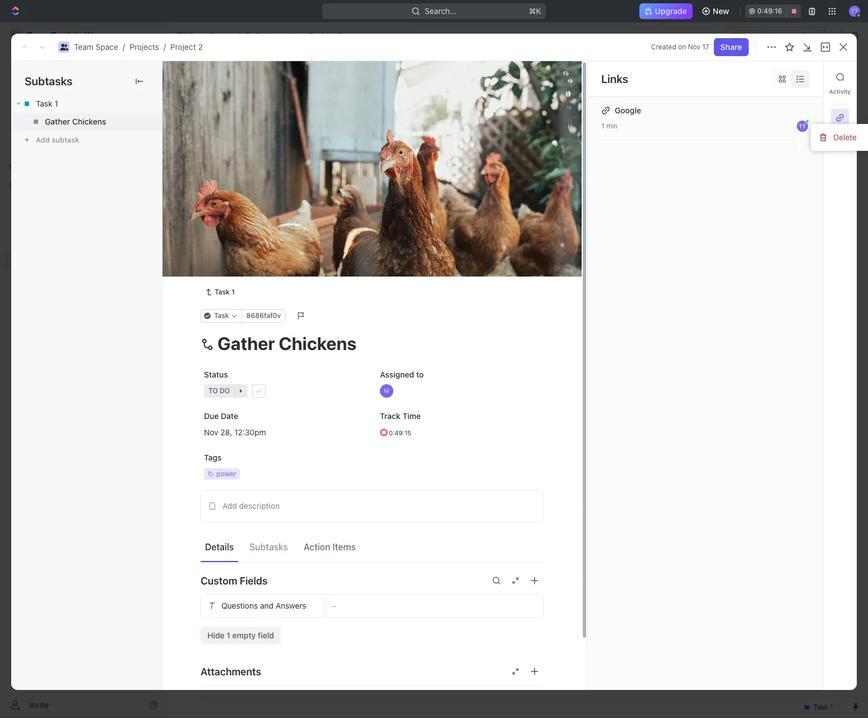 Task type: locate. For each thing, give the bounding box(es) containing it.
track
[[380, 411, 401, 421]]

assignees
[[468, 131, 501, 140]]

1 horizontal spatial project 2 link
[[295, 29, 346, 43]]

1 vertical spatial 1 button
[[252, 214, 268, 225]]

project inside "project 2" link
[[309, 31, 336, 40]]

delete
[[834, 132, 858, 142]]

task 1 down do
[[215, 288, 235, 296]]

0 vertical spatial projects
[[256, 31, 286, 40]]

1 horizontal spatial hide
[[582, 131, 597, 140]]

dashboards link
[[4, 112, 163, 130]]

add task button down automations button
[[781, 68, 829, 86]]

share right 17
[[721, 42, 743, 52]]

team right user group icon on the left top of the page
[[188, 31, 208, 40]]

2 vertical spatial add task
[[226, 234, 259, 243]]

⌘k
[[530, 6, 542, 16]]

1 inside task sidebar content section
[[602, 122, 605, 130]]

1 horizontal spatial projects
[[256, 31, 286, 40]]

1 vertical spatial subtasks
[[250, 542, 288, 552]]

details button
[[201, 537, 238, 557]]

delete button
[[816, 128, 869, 146]]

to left do
[[208, 265, 218, 274]]

1 vertical spatial hide
[[208, 631, 225, 640]]

add left description
[[223, 501, 237, 510]]

1 horizontal spatial task 1 link
[[201, 286, 240, 299]]

list link
[[250, 101, 265, 116]]

8686faf0v
[[247, 311, 281, 320]]

user group image up home link
[[60, 44, 68, 50]]

add task down "calendar"
[[301, 158, 331, 167]]

task
[[805, 72, 822, 81], [36, 99, 52, 108], [316, 158, 331, 167], [226, 195, 243, 204], [226, 215, 243, 224], [243, 234, 259, 243], [215, 288, 230, 296]]

2 vertical spatial add task button
[[221, 232, 264, 246]]

activity
[[830, 88, 852, 95]]

0 vertical spatial task 1 link
[[11, 95, 162, 113]]

2
[[338, 31, 343, 40], [198, 42, 203, 52], [248, 67, 258, 85], [266, 158, 271, 167], [245, 215, 250, 224], [242, 265, 247, 274]]

fields
[[240, 575, 268, 587]]

action items button
[[299, 537, 361, 557]]

hide button
[[578, 129, 602, 142]]

1 button
[[251, 194, 267, 205], [252, 214, 268, 225]]

nov
[[689, 43, 701, 51]]

custom
[[201, 575, 238, 587]]

0 vertical spatial share
[[734, 31, 755, 40]]

min
[[607, 122, 618, 130]]

0 vertical spatial hide
[[582, 131, 597, 140]]

share button down the new
[[727, 27, 762, 45]]

google
[[615, 105, 642, 115]]

space
[[210, 31, 233, 40], [96, 42, 118, 52]]

0 vertical spatial subtasks
[[25, 75, 72, 88]]

task 1 up dashboards
[[36, 99, 58, 108]]

0 horizontal spatial space
[[96, 42, 118, 52]]

0 horizontal spatial hide
[[208, 631, 225, 640]]

space up home link
[[96, 42, 118, 52]]

1 horizontal spatial team space link
[[174, 29, 236, 43]]

spaces
[[9, 182, 33, 190]]

1 vertical spatial space
[[96, 42, 118, 52]]

0 vertical spatial team
[[188, 31, 208, 40]]

track time
[[380, 411, 421, 421]]

add task down automations button
[[788, 72, 822, 81]]

add description button
[[205, 497, 540, 515]]

inbox link
[[4, 73, 163, 91]]

2 horizontal spatial add task
[[788, 72, 822, 81]]

0 vertical spatial 1 button
[[251, 194, 267, 205]]

add task
[[788, 72, 822, 81], [301, 158, 331, 167], [226, 234, 259, 243]]

0 horizontal spatial team space link
[[74, 42, 118, 52]]

1 vertical spatial add task
[[301, 158, 331, 167]]

upgrade
[[656, 6, 688, 16]]

0 vertical spatial project
[[309, 31, 336, 40]]

1 min
[[602, 122, 618, 130]]

description
[[239, 501, 280, 510]]

1 horizontal spatial add task
[[301, 158, 331, 167]]

task 1 up task 2
[[226, 195, 249, 204]]

team space / projects / project 2
[[74, 42, 203, 52]]

add task button down task 2
[[221, 232, 264, 246]]

add task button down calendar link
[[288, 156, 336, 169]]

automations button
[[767, 27, 825, 44]]

1 horizontal spatial user group image
[[60, 44, 68, 50]]

space right user group icon on the left top of the page
[[210, 31, 233, 40]]

subtasks down the home
[[25, 75, 72, 88]]

share button
[[727, 27, 762, 45], [715, 38, 749, 56]]

sidebar navigation
[[0, 22, 168, 718]]

add task down task 2
[[226, 234, 259, 243]]

1 vertical spatial add task button
[[288, 156, 336, 169]]

team up home link
[[74, 42, 94, 52]]

user group image
[[60, 44, 68, 50], [12, 220, 20, 227]]

task 1 link down to do
[[201, 286, 240, 299]]

empty
[[233, 631, 256, 640]]

custom fields button
[[201, 567, 544, 594]]

0 horizontal spatial task 1 link
[[11, 95, 162, 113]]

1 horizontal spatial team
[[188, 31, 208, 40]]

tree
[[4, 195, 163, 347]]

1 vertical spatial project 2
[[195, 67, 261, 85]]

due
[[204, 411, 219, 421]]

17
[[703, 43, 710, 51]]

projects link
[[242, 29, 289, 43], [130, 42, 159, 52]]

task 1 link up chickens
[[11, 95, 162, 113]]

task 1
[[36, 99, 58, 108], [226, 195, 249, 204], [215, 288, 235, 296]]

1 button down progress
[[251, 194, 267, 205]]

user group image
[[178, 33, 185, 39]]

1
[[55, 99, 58, 108], [602, 122, 605, 130], [245, 195, 249, 204], [262, 195, 265, 204], [263, 215, 266, 223], [232, 288, 235, 296], [227, 631, 230, 640]]

add description
[[223, 501, 280, 510]]

attachments
[[201, 666, 261, 677]]

new button
[[698, 2, 737, 20]]

user group image inside 'sidebar' navigation
[[12, 220, 20, 227]]

hide inside the custom fields element
[[208, 631, 225, 640]]

add down task 2
[[226, 234, 241, 243]]

team space link
[[174, 29, 236, 43], [74, 42, 118, 52]]

project
[[309, 31, 336, 40], [170, 42, 196, 52], [195, 67, 245, 85]]

to right "assigned"
[[417, 370, 424, 379]]

project 2 link
[[295, 29, 346, 43], [170, 42, 203, 52]]

1 horizontal spatial subtasks
[[250, 542, 288, 552]]

2 horizontal spatial add task button
[[781, 68, 829, 86]]

1 button right task 2
[[252, 214, 268, 225]]

status
[[204, 370, 228, 379]]

team for team space
[[188, 31, 208, 40]]

calendar
[[286, 104, 320, 113]]

add task button
[[781, 68, 829, 86], [288, 156, 336, 169], [221, 232, 264, 246]]

add down automations button
[[788, 72, 803, 81]]

questions and answers
[[222, 601, 307, 610]]

hide inside button
[[582, 131, 597, 140]]

0 horizontal spatial user group image
[[12, 220, 20, 227]]

team for team space / projects / project 2
[[74, 42, 94, 52]]

2 vertical spatial project
[[195, 67, 245, 85]]

1 horizontal spatial space
[[210, 31, 233, 40]]

in progress
[[208, 158, 253, 167]]

subtasks up fields
[[250, 542, 288, 552]]

custom fields
[[201, 575, 268, 587]]

docs link
[[4, 93, 163, 111]]

home
[[27, 58, 48, 68]]

answers
[[276, 601, 307, 610]]

share down new button
[[734, 31, 755, 40]]

1 button for 1
[[251, 194, 267, 205]]

user group image down spaces
[[12, 220, 20, 227]]

1 vertical spatial user group image
[[12, 220, 20, 227]]

1 vertical spatial projects
[[130, 42, 159, 52]]

1 vertical spatial team
[[74, 42, 94, 52]]

0 vertical spatial project 2
[[309, 31, 343, 40]]

0 vertical spatial to
[[208, 265, 218, 274]]

0 horizontal spatial team
[[74, 42, 94, 52]]

favorites button
[[4, 160, 43, 174]]

created
[[652, 43, 677, 51]]

projects
[[256, 31, 286, 40], [130, 42, 159, 52]]

add
[[788, 72, 803, 81], [301, 158, 314, 167], [226, 234, 241, 243], [223, 501, 237, 510]]

0 horizontal spatial projects
[[130, 42, 159, 52]]

docs
[[27, 96, 45, 106]]

subtasks inside button
[[250, 542, 288, 552]]

to
[[208, 265, 218, 274], [417, 370, 424, 379]]

1 horizontal spatial to
[[417, 370, 424, 379]]

0 vertical spatial add task
[[788, 72, 822, 81]]

0:49:16 button
[[746, 4, 802, 18]]

hide for hide 1 empty field
[[208, 631, 225, 640]]

0 horizontal spatial add task button
[[221, 232, 264, 246]]

share
[[734, 31, 755, 40], [721, 42, 743, 52]]

and
[[260, 601, 274, 610]]

0 vertical spatial space
[[210, 31, 233, 40]]



Task type: describe. For each thing, give the bounding box(es) containing it.
gather
[[45, 117, 70, 126]]

calendar link
[[284, 101, 320, 116]]

gather chickens
[[45, 117, 106, 126]]

action
[[304, 542, 331, 552]]

task 2
[[226, 215, 250, 224]]

0 horizontal spatial project 2
[[195, 67, 261, 85]]

created on nov 17
[[652, 43, 710, 51]]

1 inside the custom fields element
[[227, 631, 230, 640]]

links
[[602, 72, 629, 85]]

date
[[221, 411, 238, 421]]

tree inside 'sidebar' navigation
[[4, 195, 163, 347]]

in
[[208, 158, 215, 167]]

0 horizontal spatial subtasks
[[25, 75, 72, 88]]

task sidebar content section
[[588, 61, 824, 690]]

1 horizontal spatial projects link
[[242, 29, 289, 43]]

1 vertical spatial project
[[170, 42, 196, 52]]

board
[[209, 104, 231, 113]]

upgrade link
[[640, 3, 693, 19]]

questions
[[222, 601, 258, 610]]

details
[[205, 542, 234, 552]]

assigned
[[380, 370, 415, 379]]

1 horizontal spatial project 2
[[309, 31, 343, 40]]

items
[[333, 542, 356, 552]]

new
[[713, 6, 730, 16]]

add down calendar link
[[301, 158, 314, 167]]

time
[[403, 411, 421, 421]]

task sidebar navigation tab list
[[829, 68, 853, 151]]

table
[[340, 104, 360, 113]]

0 horizontal spatial projects link
[[130, 42, 159, 52]]

do
[[219, 265, 230, 274]]

gather chickens link
[[11, 113, 162, 131]]

0:49:16
[[758, 7, 783, 15]]

progress
[[217, 158, 253, 167]]

tags
[[204, 453, 222, 462]]

field
[[258, 631, 274, 640]]

8686faf0v button
[[242, 309, 286, 323]]

subtasks button
[[245, 537, 293, 557]]

attachments button
[[201, 658, 544, 685]]

add inside button
[[223, 501, 237, 510]]

search...
[[425, 6, 457, 16]]

on
[[679, 43, 687, 51]]

gantt link
[[379, 101, 402, 116]]

favorites
[[9, 163, 39, 171]]

0 horizontal spatial project 2 link
[[170, 42, 203, 52]]

1 vertical spatial task 1 link
[[201, 286, 240, 299]]

1 button for 2
[[252, 214, 268, 225]]

1 vertical spatial task 1
[[226, 195, 249, 204]]

0 horizontal spatial to
[[208, 265, 218, 274]]

board link
[[207, 101, 231, 116]]

share button right 17
[[715, 38, 749, 56]]

inbox
[[27, 77, 47, 87]]

hide 1 empty field
[[208, 631, 274, 640]]

invite
[[29, 700, 49, 709]]

home link
[[4, 54, 163, 72]]

0 vertical spatial task 1
[[36, 99, 58, 108]]

list
[[252, 104, 265, 113]]

chickens
[[72, 117, 106, 126]]

due date
[[204, 411, 238, 421]]

Search tasks... text field
[[729, 127, 841, 144]]

0 vertical spatial add task button
[[781, 68, 829, 86]]

space for team space / projects / project 2
[[96, 42, 118, 52]]

to do
[[208, 265, 230, 274]]

1 vertical spatial to
[[417, 370, 424, 379]]

1 horizontal spatial add task button
[[288, 156, 336, 169]]

2 vertical spatial task 1
[[215, 288, 235, 296]]

team space
[[188, 31, 233, 40]]

action items
[[304, 542, 356, 552]]

0 vertical spatial user group image
[[60, 44, 68, 50]]

0 horizontal spatial add task
[[226, 234, 259, 243]]

space for team space
[[210, 31, 233, 40]]

assigned to
[[380, 370, 424, 379]]

table link
[[338, 101, 360, 116]]

automations
[[773, 31, 820, 40]]

Edit task name text field
[[201, 333, 544, 354]]

gantt
[[381, 104, 402, 113]]

dashboards
[[27, 116, 70, 125]]

hide for hide
[[582, 131, 597, 140]]

custom fields element
[[201, 594, 544, 645]]

1 vertical spatial share
[[721, 42, 743, 52]]

tt
[[800, 123, 807, 130]]

assignees button
[[454, 129, 506, 142]]



Task type: vqa. For each thing, say whether or not it's contained in the screenshot.
the rightmost Everything
no



